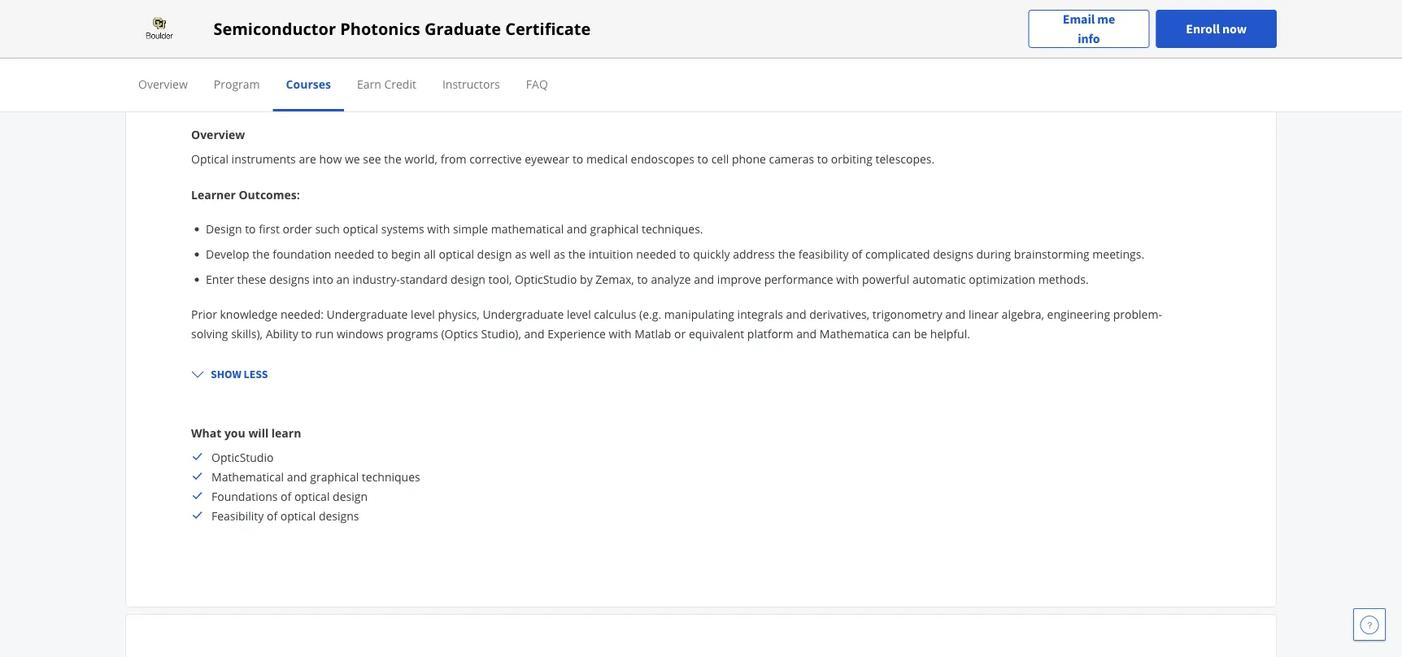 Task type: describe. For each thing, give the bounding box(es) containing it.
learn
[[272, 425, 301, 440]]

faq
[[526, 76, 548, 92]]

email
[[1063, 11, 1095, 27]]

improve
[[717, 272, 761, 287]]

email me info button
[[1029, 9, 1150, 48]]

1 needed from the left
[[334, 246, 375, 262]]

powerful
[[862, 272, 910, 287]]

optical down foundations of optical design
[[280, 508, 316, 523]]

to left orbiting
[[817, 151, 828, 166]]

performance
[[764, 272, 833, 287]]

order
[[296, 90, 334, 108]]

1 horizontal spatial designs
[[319, 508, 359, 523]]

feasibility
[[799, 246, 849, 262]]

outcomes:
[[239, 187, 300, 202]]

industry-
[[353, 272, 400, 287]]

with inside prior knowledge needed: undergraduate level physics, undergraduate level calculus (e.g. manipulating integrals and derivatives, trigonometry and linear algebra, engineering problem- solving skills), ability to run windows programs (optics studio), and experience with matlab or equivalent platform and mathematica can be helpful.
[[609, 326, 632, 341]]

the down first
[[252, 246, 270, 262]]

graphical inside list item
[[590, 221, 639, 237]]

integrals
[[737, 306, 783, 322]]

0 horizontal spatial opticstudio
[[211, 449, 274, 465]]

automatic
[[913, 272, 966, 287]]

certificate
[[505, 17, 591, 40]]

matlab
[[635, 326, 671, 341]]

list containing design to first order such optical systems with simple mathematical and graphical techniques.
[[198, 220, 1182, 288]]

telescopes.
[[876, 151, 935, 166]]

design inside enter these designs into an industry-standard design tool, opticstudio by zemax, to analyze and improve performance with powerful automatic optimization methods. list item
[[451, 272, 486, 287]]

ability
[[266, 326, 298, 341]]

to up enter these designs into an industry-standard design tool, opticstudio by zemax, to analyze and improve performance with powerful automatic optimization methods. list item
[[679, 246, 690, 262]]

and up foundations of optical design
[[287, 469, 307, 484]]

how
[[319, 151, 342, 166]]

0 horizontal spatial with
[[427, 221, 450, 237]]

foundations of optical design
[[211, 488, 368, 504]]

methods.
[[1039, 272, 1089, 287]]

program link
[[214, 76, 260, 92]]

of up feasibility of optical designs at the left bottom
[[281, 488, 291, 504]]

the up by
[[568, 246, 586, 262]]

1
[[249, 46, 258, 69]]

email me info
[[1063, 11, 1115, 47]]

of inside list item
[[852, 246, 863, 262]]

can
[[892, 326, 911, 341]]

courses
[[286, 76, 331, 92]]

and right platform
[[797, 326, 817, 341]]

needed:
[[281, 306, 324, 322]]

algebra,
[[1002, 306, 1044, 322]]

help center image
[[1360, 615, 1380, 634]]

analyze
[[651, 272, 691, 287]]

systems
[[381, 221, 424, 237]]

2 level from the left
[[567, 306, 591, 322]]

2 needed from the left
[[636, 246, 676, 262]]

info
[[1078, 31, 1100, 47]]

me
[[1098, 11, 1115, 27]]

solving
[[191, 326, 228, 341]]

calculus
[[594, 306, 636, 322]]

(e.g.
[[639, 306, 661, 322]]

optical inside list item
[[343, 221, 378, 237]]

corrective
[[470, 151, 522, 166]]

credit)
[[500, 90, 543, 108]]

develop the foundation needed to begin all optical design as well as the intuition needed to quickly address the feasibility of complicated designs during brainstorming meetings. list item
[[206, 246, 1182, 263]]

windows
[[337, 326, 384, 341]]

intuition
[[589, 246, 633, 262]]

and right mathematical
[[567, 221, 587, 237]]

and up platform
[[786, 306, 807, 322]]

be
[[914, 326, 927, 341]]

prior knowledge needed: undergraduate level physics, undergraduate level calculus (e.g. manipulating integrals and derivatives, trigonometry and linear algebra, engineering problem- solving skills), ability to run windows programs (optics studio), and experience with matlab or equivalent platform and mathematica can be helpful.
[[191, 306, 1162, 341]]

quickly
[[693, 246, 730, 262]]

complicated
[[865, 246, 930, 262]]

during
[[977, 246, 1011, 262]]

or
[[674, 326, 686, 341]]

program
[[214, 76, 260, 92]]

1 as from the left
[[515, 246, 527, 262]]

endoscopes
[[631, 151, 695, 166]]

of down foundations of optical design
[[267, 508, 277, 523]]

semiconductor
[[213, 17, 336, 40]]

experience
[[548, 326, 606, 341]]

enter these designs into an industry-standard design tool, opticstudio by zemax, to analyze and improve performance with powerful automatic optimization methods.
[[206, 272, 1089, 287]]

such
[[315, 221, 340, 237]]

graduate
[[425, 17, 501, 40]]

all
[[424, 246, 436, 262]]

run
[[315, 326, 334, 341]]

0 horizontal spatial optical
[[191, 151, 229, 166]]

design to first order such optical systems with simple mathematical and graphical techniques. list item
[[206, 220, 1182, 238]]

university of colorado boulder image
[[125, 16, 194, 42]]

see
[[363, 151, 381, 166]]

the up performance
[[778, 246, 796, 262]]

mathematical
[[211, 469, 284, 484]]

design inside list item
[[206, 221, 242, 237]]

are
[[299, 151, 316, 166]]

world,
[[405, 151, 438, 166]]

programs
[[387, 326, 438, 341]]

mathematica
[[820, 326, 889, 341]]

1 level from the left
[[411, 306, 435, 322]]

by
[[580, 272, 593, 287]]

show less button
[[185, 360, 274, 389]]

prior
[[191, 306, 217, 322]]

optical instruments are how we see the world, from corrective eyewear to medical endoscopes to cell phone cameras to orbiting telescopes.
[[191, 151, 935, 166]]

designs inside list item
[[269, 272, 310, 287]]

mathematical and graphical techniques
[[211, 469, 420, 484]]

ecea
[[191, 90, 223, 108]]

techniques.
[[642, 221, 703, 237]]

ecea 5600: first order optical system design (1 credit)
[[191, 90, 543, 108]]

course
[[191, 46, 245, 69]]



Task type: locate. For each thing, give the bounding box(es) containing it.
engineering
[[1047, 306, 1110, 322]]

to left medical
[[573, 151, 583, 166]]

list
[[198, 220, 1182, 288]]

equivalent
[[689, 326, 744, 341]]

to left cell
[[698, 151, 709, 166]]

to left begin
[[377, 246, 388, 262]]

with down calculus
[[609, 326, 632, 341]]

and
[[567, 221, 587, 237], [694, 272, 714, 287], [786, 306, 807, 322], [945, 306, 966, 322], [524, 326, 545, 341], [797, 326, 817, 341], [287, 469, 307, 484]]

optical down mathematical and graphical techniques
[[294, 488, 330, 504]]

0 vertical spatial with
[[427, 221, 450, 237]]

system
[[387, 90, 434, 108]]

0 vertical spatial opticstudio
[[515, 272, 577, 287]]

to left first
[[245, 221, 256, 237]]

of
[[263, 46, 278, 69], [852, 246, 863, 262], [281, 488, 291, 504], [267, 508, 277, 523]]

what you will learn
[[191, 425, 301, 440]]

opticstudio down well
[[515, 272, 577, 287]]

first
[[263, 90, 292, 108]]

undergraduate up studio),
[[483, 306, 564, 322]]

optical up learner
[[191, 151, 229, 166]]

semiconductor photonics graduate certificate
[[213, 17, 591, 40]]

to right zemax,
[[637, 272, 648, 287]]

1 horizontal spatial opticstudio
[[515, 272, 577, 287]]

0 horizontal spatial designs
[[269, 272, 310, 287]]

needed
[[334, 246, 375, 262], [636, 246, 676, 262]]

show less
[[211, 367, 268, 382]]

1 horizontal spatial level
[[567, 306, 591, 322]]

1 vertical spatial opticstudio
[[211, 449, 274, 465]]

level up experience
[[567, 306, 591, 322]]

learner outcomes:
[[191, 187, 300, 202]]

1 undergraduate from the left
[[327, 306, 408, 322]]

from
[[441, 151, 467, 166]]

design down mathematical and graphical techniques
[[333, 488, 368, 504]]

0 vertical spatial designs
[[933, 246, 974, 262]]

graphical
[[590, 221, 639, 237], [310, 469, 359, 484]]

overview left ecea
[[138, 76, 188, 92]]

address
[[733, 246, 775, 262]]

0 vertical spatial overview
[[138, 76, 188, 92]]

1 horizontal spatial with
[[609, 326, 632, 341]]

show
[[211, 367, 241, 382]]

optical inside list item
[[439, 246, 474, 262]]

designs up automatic
[[933, 246, 974, 262]]

feasibility
[[211, 508, 264, 523]]

1 vertical spatial graphical
[[310, 469, 359, 484]]

platform
[[747, 326, 794, 341]]

manipulating
[[664, 306, 735, 322]]

as right well
[[554, 246, 565, 262]]

cameras
[[769, 151, 814, 166]]

graphical up foundations of optical design
[[310, 469, 359, 484]]

cell
[[711, 151, 729, 166]]

enroll now button
[[1156, 10, 1277, 48]]

0 horizontal spatial design
[[206, 221, 242, 237]]

0 vertical spatial design
[[477, 246, 512, 262]]

medical
[[586, 151, 628, 166]]

1 vertical spatial design
[[206, 221, 242, 237]]

and right studio),
[[524, 326, 545, 341]]

earn credit link
[[357, 76, 416, 92]]

0 vertical spatial optical
[[337, 90, 384, 108]]

design up the develop
[[206, 221, 242, 237]]

1 vertical spatial with
[[836, 272, 859, 287]]

1 horizontal spatial overview
[[191, 126, 245, 142]]

2 horizontal spatial with
[[836, 272, 859, 287]]

design
[[438, 90, 482, 108], [206, 221, 242, 237]]

optical right such
[[343, 221, 378, 237]]

of right 1
[[263, 46, 278, 69]]

2 horizontal spatial designs
[[933, 246, 974, 262]]

0 horizontal spatial undergraduate
[[327, 306, 408, 322]]

designs down mathematical and graphical techniques
[[319, 508, 359, 523]]

photonics
[[340, 17, 420, 40]]

1 horizontal spatial optical
[[337, 90, 384, 108]]

optical left credit
[[337, 90, 384, 108]]

the
[[384, 151, 402, 166], [252, 246, 270, 262], [568, 246, 586, 262], [778, 246, 796, 262]]

9
[[282, 46, 291, 69]]

eyewear
[[525, 151, 570, 166]]

0 vertical spatial graphical
[[590, 221, 639, 237]]

with up the "all"
[[427, 221, 450, 237]]

design left tool,
[[451, 272, 486, 287]]

designs
[[933, 246, 974, 262], [269, 272, 310, 287], [319, 508, 359, 523]]

physics,
[[438, 306, 480, 322]]

0 horizontal spatial as
[[515, 246, 527, 262]]

overview link
[[138, 76, 188, 92]]

0 horizontal spatial overview
[[138, 76, 188, 92]]

problem-
[[1113, 306, 1162, 322]]

1 horizontal spatial undergraduate
[[483, 306, 564, 322]]

instructors link
[[442, 76, 500, 92]]

tool,
[[489, 272, 512, 287]]

order
[[283, 221, 312, 237]]

the right see
[[384, 151, 402, 166]]

instruments
[[232, 151, 296, 166]]

1 vertical spatial optical
[[191, 151, 229, 166]]

optical
[[337, 90, 384, 108], [191, 151, 229, 166]]

less
[[244, 367, 268, 382]]

helpful.
[[930, 326, 970, 341]]

1 vertical spatial overview
[[191, 126, 245, 142]]

opticstudio inside list item
[[515, 272, 577, 287]]

instructors
[[442, 76, 500, 92]]

level up programs
[[411, 306, 435, 322]]

graphical up intuition
[[590, 221, 639, 237]]

1 vertical spatial designs
[[269, 272, 310, 287]]

overview down ecea
[[191, 126, 245, 142]]

optical down design to first order such optical systems with simple mathematical and graphical techniques.
[[439, 246, 474, 262]]

to left run
[[301, 326, 312, 341]]

begin
[[391, 246, 421, 262]]

2 vertical spatial designs
[[319, 508, 359, 523]]

with
[[427, 221, 450, 237], [836, 272, 859, 287], [609, 326, 632, 341]]

now
[[1223, 21, 1247, 37]]

1 horizontal spatial as
[[554, 246, 565, 262]]

and up the helpful.
[[945, 306, 966, 322]]

will
[[248, 425, 269, 440]]

as left well
[[515, 246, 527, 262]]

1 horizontal spatial graphical
[[590, 221, 639, 237]]

needed up enter these designs into an industry-standard design tool, opticstudio by zemax, to analyze and improve performance with powerful automatic optimization methods.
[[636, 246, 676, 262]]

faq link
[[526, 76, 548, 92]]

standard
[[400, 272, 448, 287]]

2 undergraduate from the left
[[483, 306, 564, 322]]

into
[[313, 272, 333, 287]]

optical
[[343, 221, 378, 237], [439, 246, 474, 262], [294, 488, 330, 504], [280, 508, 316, 523]]

2 vertical spatial with
[[609, 326, 632, 341]]

linear
[[969, 306, 999, 322]]

needed up an
[[334, 246, 375, 262]]

techniques
[[362, 469, 420, 484]]

trigonometry
[[873, 306, 943, 322]]

design inside develop the foundation needed to begin all optical design as well as the intuition needed to quickly address the feasibility of complicated designs during brainstorming meetings. list item
[[477, 246, 512, 262]]

credit
[[384, 76, 416, 92]]

2 as from the left
[[554, 246, 565, 262]]

of right feasibility
[[852, 246, 863, 262]]

derivatives,
[[810, 306, 870, 322]]

develop the foundation needed to begin all optical design as well as the intuition needed to quickly address the feasibility of complicated designs during brainstorming meetings.
[[206, 246, 1145, 262]]

design up tool,
[[477, 246, 512, 262]]

these
[[237, 272, 266, 287]]

undergraduate up windows
[[327, 306, 408, 322]]

1 vertical spatial design
[[451, 272, 486, 287]]

(optics
[[441, 326, 478, 341]]

overview inside the certificate menu element
[[138, 76, 188, 92]]

2 vertical spatial design
[[333, 488, 368, 504]]

design left (1
[[438, 90, 482, 108]]

designs inside list item
[[933, 246, 974, 262]]

opticstudio up mathematical
[[211, 449, 274, 465]]

to inside prior knowledge needed: undergraduate level physics, undergraduate level calculus (e.g. manipulating integrals and derivatives, trigonometry and linear algebra, engineering problem- solving skills), ability to run windows programs (optics studio), and experience with matlab or equivalent platform and mathematica can be helpful.
[[301, 326, 312, 341]]

an
[[336, 272, 350, 287]]

opticstudio
[[515, 272, 577, 287], [211, 449, 274, 465]]

0 horizontal spatial graphical
[[310, 469, 359, 484]]

courses link
[[286, 76, 331, 92]]

0 horizontal spatial level
[[411, 306, 435, 322]]

1 horizontal spatial needed
[[636, 246, 676, 262]]

with down feasibility
[[836, 272, 859, 287]]

zemax,
[[596, 272, 634, 287]]

0 vertical spatial design
[[438, 90, 482, 108]]

mathematical
[[491, 221, 564, 237]]

skills),
[[231, 326, 263, 341]]

brainstorming
[[1014, 246, 1090, 262]]

and down quickly
[[694, 272, 714, 287]]

0 horizontal spatial needed
[[334, 246, 375, 262]]

earn credit
[[357, 76, 416, 92]]

earn
[[357, 76, 381, 92]]

optimization
[[969, 272, 1036, 287]]

designs down the foundation
[[269, 272, 310, 287]]

level
[[411, 306, 435, 322], [567, 306, 591, 322]]

certificate menu element
[[125, 59, 1277, 111]]

1 horizontal spatial design
[[438, 90, 482, 108]]

foundation
[[273, 246, 331, 262]]

enter these designs into an industry-standard design tool, opticstudio by zemax, to analyze and improve performance with powerful automatic optimization methods. list item
[[206, 271, 1182, 288]]

orbiting
[[831, 151, 873, 166]]



Task type: vqa. For each thing, say whether or not it's contained in the screenshot.
Last Name
no



